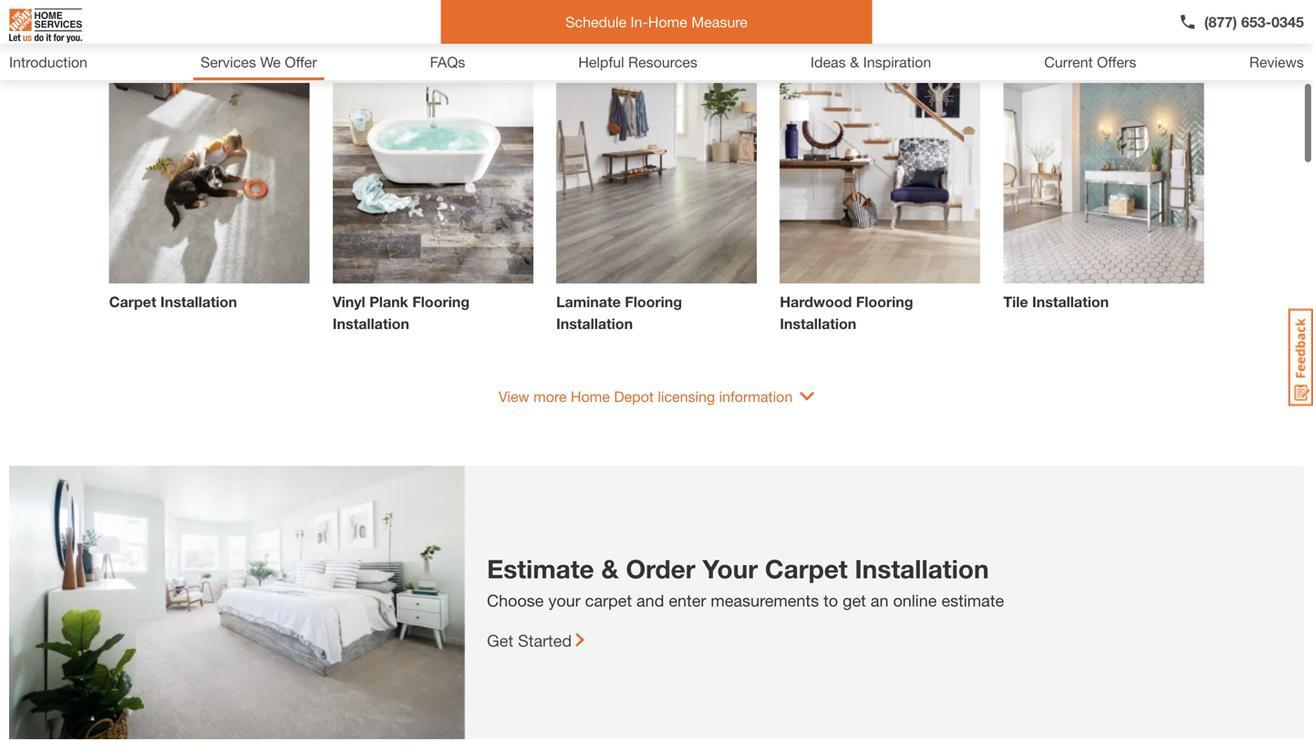 Task type: vqa. For each thing, say whether or not it's contained in the screenshot.
Credit in +6-months everyday financing on purchases over $299† on your qualifying purchase when you open a Home Depot Credit Card.
no



Task type: locate. For each thing, give the bounding box(es) containing it.
carpet
[[585, 590, 632, 610]]

home inside button
[[648, 13, 687, 31]]

resources
[[628, 53, 698, 71]]

current offers
[[1044, 53, 1136, 71]]

1 vertical spatial home
[[571, 387, 610, 404]]

schedule in-home measure button
[[441, 0, 872, 44]]

installation inside vinyl plank flooring installation
[[333, 314, 409, 331]]

depot
[[614, 387, 654, 404]]

653-
[[1241, 13, 1272, 31]]

home
[[648, 13, 687, 31], [571, 387, 610, 404]]

installation
[[160, 292, 237, 310], [1032, 292, 1109, 310], [333, 314, 409, 331], [556, 314, 633, 331], [780, 314, 857, 331], [855, 553, 989, 583]]

choose your carpet and enter measurements to get an online estimate
[[487, 590, 1004, 610]]

1 horizontal spatial home
[[648, 13, 687, 31]]

services we offer
[[200, 53, 317, 71]]

our
[[577, 10, 629, 45]]

carpet inside 'link'
[[109, 292, 156, 310]]

do it for you logo image
[[9, 1, 82, 50]]

carpet installation link
[[102, 82, 317, 319]]

flooring right laminate
[[625, 292, 682, 310]]

1 horizontal spatial &
[[850, 53, 859, 71]]

vinyl plank flooring installation image
[[333, 82, 533, 283]]

an
[[871, 590, 889, 610]]

& up carpet
[[601, 553, 619, 583]]

explore
[[464, 10, 569, 45]]

home right more
[[571, 387, 610, 404]]

services left we
[[200, 53, 256, 71]]

flooring up 'resources'
[[637, 10, 751, 45]]

laminate flooring installation
[[556, 292, 682, 331]]

1 horizontal spatial services
[[759, 10, 878, 45]]

services
[[759, 10, 878, 45], [200, 53, 256, 71]]

tile installation link
[[997, 82, 1211, 319]]

ideas
[[810, 53, 846, 71]]

laminate flooring installation link
[[549, 82, 764, 341]]

1 vertical spatial services
[[200, 53, 256, 71]]

get started link
[[487, 630, 585, 650]]

(877)
[[1204, 13, 1237, 31]]

view
[[499, 387, 529, 404]]

flooring
[[637, 10, 751, 45], [412, 292, 470, 310], [625, 292, 682, 310], [856, 292, 913, 310]]

view more home depot licensing information
[[499, 387, 793, 404]]

ideas & inspiration
[[810, 53, 931, 71]]

get started
[[487, 630, 572, 650]]

tile
[[1003, 292, 1028, 310]]

& right ideas
[[850, 53, 859, 71]]

carpet
[[109, 292, 156, 310], [765, 553, 848, 583]]

laminate flooring installation image
[[556, 82, 757, 283]]

hardwood flooring installation image
[[780, 82, 980, 283]]

1 vertical spatial &
[[601, 553, 619, 583]]

0 horizontal spatial carpet
[[109, 292, 156, 310]]

estimate
[[487, 553, 594, 583]]

& for estimate
[[601, 553, 619, 583]]

0 horizontal spatial services
[[200, 53, 256, 71]]

inspiration
[[863, 53, 931, 71]]

home up 'resources'
[[648, 13, 687, 31]]

&
[[850, 53, 859, 71], [601, 553, 619, 583]]

measure
[[691, 13, 748, 31]]

1 horizontal spatial carpet
[[765, 553, 848, 583]]

feedback link image
[[1288, 308, 1313, 407]]

0 horizontal spatial &
[[601, 553, 619, 583]]

1 vertical spatial carpet
[[765, 553, 848, 583]]

schedule in-home measure
[[565, 13, 748, 31]]

reviews
[[1249, 53, 1304, 71]]

explore our flooring services
[[464, 10, 878, 45]]

0 vertical spatial home
[[648, 13, 687, 31]]

flooring right plank
[[412, 292, 470, 310]]

information
[[719, 387, 793, 404]]

services up ideas
[[759, 10, 878, 45]]

bedroom with carpet; orange carpet roll icon image
[[9, 465, 465, 739]]

hardwood flooring installation link
[[773, 82, 987, 341]]

helpful resources
[[578, 53, 698, 71]]

helpful
[[578, 53, 624, 71]]

online
[[893, 590, 937, 610]]

your
[[703, 553, 758, 583]]

0 horizontal spatial home
[[571, 387, 610, 404]]

flooring right hardwood
[[856, 292, 913, 310]]

laminate
[[556, 292, 621, 310]]

hardwood flooring installation
[[780, 292, 913, 331]]

flooring inside laminate flooring installation
[[625, 292, 682, 310]]

0 vertical spatial carpet
[[109, 292, 156, 310]]

home for more
[[571, 387, 610, 404]]

0 vertical spatial services
[[759, 10, 878, 45]]

0 vertical spatial &
[[850, 53, 859, 71]]

vinyl
[[333, 292, 365, 310]]

vinyl plank flooring installation link
[[326, 82, 540, 341]]



Task type: describe. For each thing, give the bounding box(es) containing it.
tile installation
[[1003, 292, 1109, 310]]

hardwood
[[780, 292, 852, 310]]

carpet installation image
[[109, 82, 310, 283]]

to
[[824, 590, 838, 610]]

home for in-
[[648, 13, 687, 31]]

current
[[1044, 53, 1093, 71]]

get
[[487, 630, 513, 650]]

(877) 653-0345
[[1204, 13, 1304, 31]]

more
[[533, 387, 567, 404]]

your
[[548, 590, 581, 610]]

in-
[[631, 13, 648, 31]]

0345
[[1272, 13, 1304, 31]]

& for ideas
[[850, 53, 859, 71]]

vinyl plank flooring installation
[[333, 292, 470, 331]]

installation inside laminate flooring installation
[[556, 314, 633, 331]]

enter
[[669, 590, 706, 610]]

faqs
[[430, 53, 465, 71]]

schedule
[[565, 13, 627, 31]]

offers
[[1097, 53, 1136, 71]]

we
[[260, 53, 281, 71]]

estimate
[[941, 590, 1004, 610]]

flooring inside vinyl plank flooring installation
[[412, 292, 470, 310]]

tile installation image
[[1003, 82, 1204, 283]]

get
[[843, 590, 866, 610]]

(877) 653-0345 link
[[1179, 11, 1304, 33]]

and
[[637, 590, 664, 610]]

order
[[626, 553, 695, 583]]

licensing
[[658, 387, 715, 404]]

flooring inside "hardwood flooring installation"
[[856, 292, 913, 310]]

plank
[[369, 292, 408, 310]]

carpet installation
[[109, 292, 237, 310]]

introduction
[[9, 53, 87, 71]]

started
[[518, 630, 572, 650]]

installation inside "hardwood flooring installation"
[[780, 314, 857, 331]]

choose
[[487, 590, 544, 610]]

measurements
[[711, 590, 819, 610]]

offer
[[285, 53, 317, 71]]

estimate & order your carpet installation
[[487, 553, 989, 583]]



